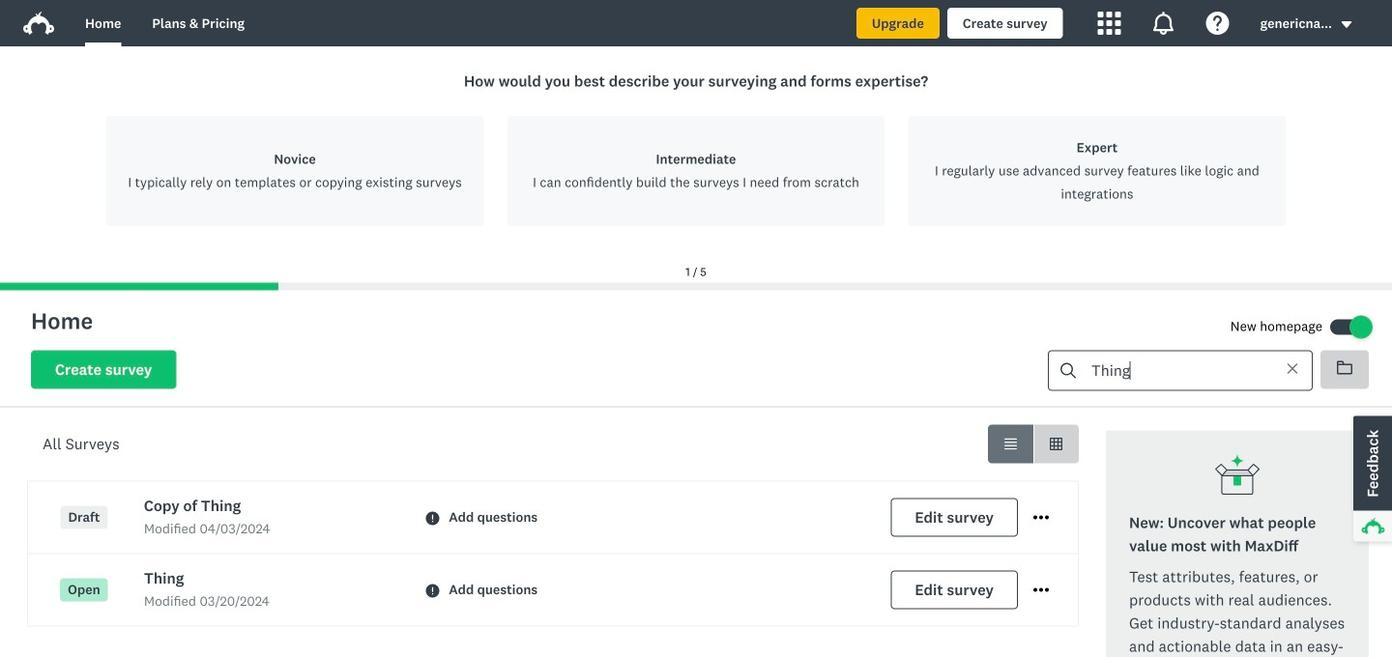 Task type: describe. For each thing, give the bounding box(es) containing it.
3 open menu image from the top
[[1034, 583, 1049, 598]]

warning image for 4th open menu image
[[426, 585, 439, 598]]

max diff icon image
[[1215, 454, 1261, 500]]

clear search image
[[1286, 362, 1300, 376]]

clear search image
[[1288, 364, 1298, 374]]

1 open menu image from the top
[[1034, 510, 1049, 526]]

4 open menu image from the top
[[1034, 589, 1049, 593]]

2 open menu image from the top
[[1034, 516, 1049, 520]]



Task type: locate. For each thing, give the bounding box(es) containing it.
2 warning image from the top
[[426, 585, 439, 598]]

help icon image
[[1207, 12, 1230, 35]]

1 brand logo image from the top
[[23, 8, 54, 39]]

0 vertical spatial warning image
[[426, 512, 439, 526]]

warning image for 2nd open menu image from the top
[[426, 512, 439, 526]]

dialog
[[0, 46, 1393, 291]]

search image
[[1061, 363, 1076, 379], [1061, 363, 1076, 379]]

brand logo image
[[23, 8, 54, 39], [23, 12, 54, 35]]

products icon image
[[1098, 12, 1121, 35], [1098, 12, 1121, 35]]

1 warning image from the top
[[426, 512, 439, 526]]

warning image
[[426, 512, 439, 526], [426, 585, 439, 598]]

open menu image
[[1034, 510, 1049, 526], [1034, 516, 1049, 520], [1034, 583, 1049, 598], [1034, 589, 1049, 593]]

group
[[988, 425, 1079, 464]]

folders image
[[1337, 361, 1353, 375]]

1 vertical spatial warning image
[[426, 585, 439, 598]]

notification center icon image
[[1152, 12, 1176, 35]]

folders image
[[1337, 360, 1353, 376]]

dropdown arrow icon image
[[1340, 18, 1354, 31], [1342, 21, 1352, 28]]

Search text field
[[1076, 352, 1270, 390]]

2 brand logo image from the top
[[23, 12, 54, 35]]



Task type: vqa. For each thing, say whether or not it's contained in the screenshot.
dropdown arrow icon
no



